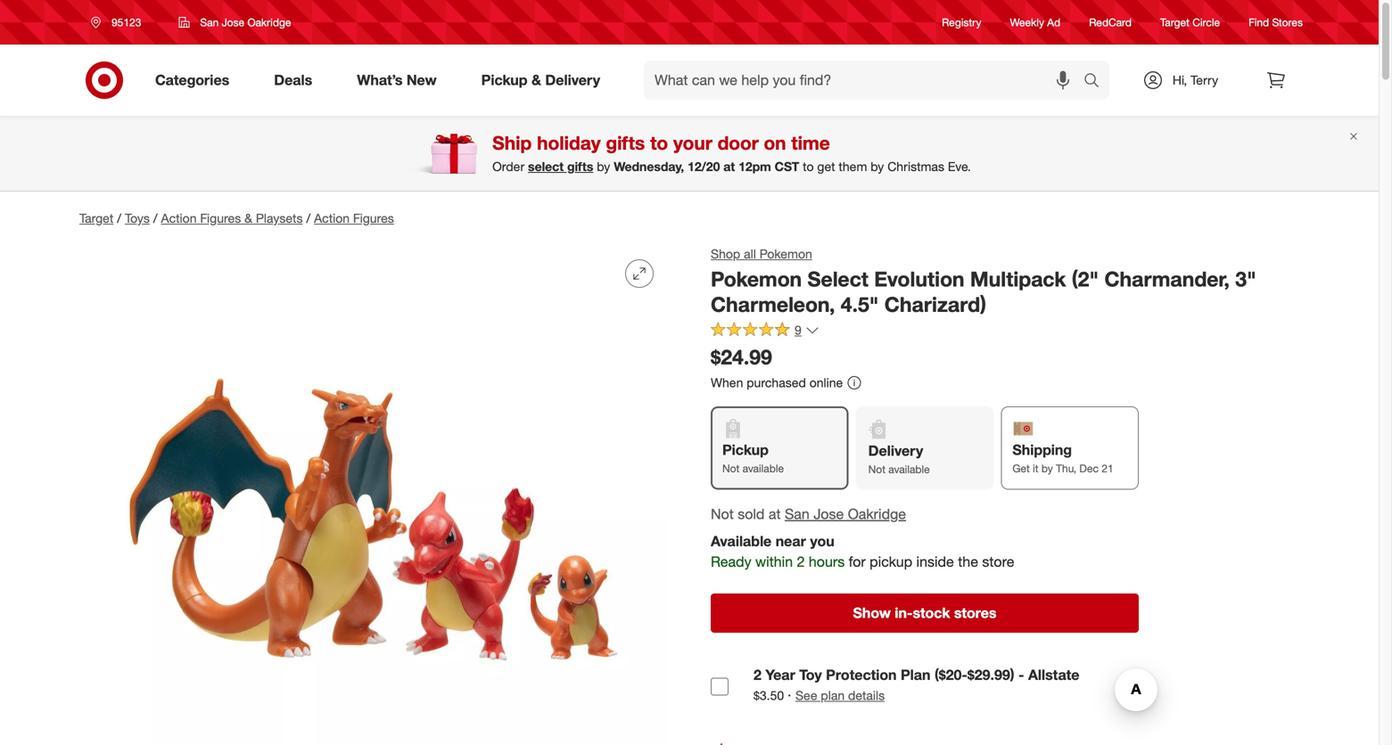 Task type: describe. For each thing, give the bounding box(es) containing it.
4.5"
[[841, 292, 879, 317]]

available
[[711, 533, 772, 551]]

see
[[796, 689, 818, 704]]

san inside dropdown button
[[200, 16, 219, 29]]

95123 button
[[79, 6, 160, 38]]

charmander,
[[1105, 267, 1230, 292]]

search
[[1076, 73, 1119, 91]]

find stores
[[1249, 16, 1304, 29]]

available near you ready within 2 hours for pickup inside the store
[[711, 533, 1015, 571]]

0 vertical spatial delivery
[[546, 71, 600, 89]]

redcard
[[1090, 16, 1132, 29]]

what's
[[357, 71, 403, 89]]

sold
[[738, 506, 765, 523]]

21
[[1102, 462, 1114, 476]]

action figures & playsets link
[[161, 211, 303, 226]]

protection
[[826, 667, 897, 684]]

deals
[[274, 71, 313, 89]]

christmas
[[888, 159, 945, 175]]

12/20
[[688, 159, 720, 175]]

purchased
[[747, 375, 806, 391]]

jose inside dropdown button
[[222, 16, 245, 29]]

$24.99
[[711, 345, 772, 370]]

1 vertical spatial jose
[[814, 506, 844, 523]]

show in-stock stores button
[[711, 594, 1139, 633]]

allstate
[[1029, 667, 1080, 684]]

deals link
[[259, 61, 335, 100]]

pickup not available
[[723, 442, 784, 476]]

charmeleon,
[[711, 292, 835, 317]]

target link
[[79, 211, 114, 226]]

holiday
[[537, 132, 601, 154]]

registry link
[[942, 15, 982, 30]]

toy
[[800, 667, 822, 684]]

them
[[839, 159, 868, 175]]

san jose oakridge button
[[167, 6, 303, 38]]

9
[[795, 323, 802, 338]]

shop
[[711, 246, 741, 262]]

0 vertical spatial pokemon
[[760, 246, 813, 262]]

wednesday,
[[614, 159, 684, 175]]

-
[[1019, 667, 1025, 684]]

stores
[[955, 605, 997, 622]]

thu,
[[1057, 462, 1077, 476]]

charizard)
[[885, 292, 987, 317]]

0 vertical spatial &
[[532, 71, 542, 89]]

playsets
[[256, 211, 303, 226]]

circle
[[1193, 16, 1221, 29]]

target circle
[[1161, 16, 1221, 29]]

1 vertical spatial to
[[803, 159, 814, 175]]

near
[[776, 533, 806, 551]]

ready
[[711, 554, 752, 571]]

within
[[756, 554, 793, 571]]

details
[[849, 689, 885, 704]]

select
[[808, 267, 869, 292]]

stores
[[1273, 16, 1304, 29]]

multipack
[[971, 267, 1067, 292]]

redcard link
[[1090, 15, 1132, 30]]

when
[[711, 375, 744, 391]]

oakridge inside san jose oakridge dropdown button
[[248, 16, 291, 29]]

online
[[810, 375, 843, 391]]

year
[[766, 667, 796, 684]]

shipping
[[1013, 442, 1073, 459]]

ship
[[493, 132, 532, 154]]

san jose oakridge button
[[785, 504, 907, 525]]

3 / from the left
[[306, 211, 311, 226]]

in-
[[895, 605, 913, 622]]

action figures link
[[314, 211, 394, 226]]

what's new link
[[342, 61, 459, 100]]

hours
[[809, 554, 845, 571]]

order
[[493, 159, 525, 175]]

new
[[407, 71, 437, 89]]

by inside shipping get it by thu, dec 21
[[1042, 462, 1054, 476]]

What can we help you find? suggestions appear below search field
[[644, 61, 1089, 100]]

2 inside '2 year toy protection plan ($20-$29.99) - allstate $3.50 · see plan details'
[[754, 667, 762, 684]]

pokemon select evolution multipack (2&#34; charmander,  3&#34; charmeleon, 4.5&#34; charizard), 1 of 15 image
[[79, 245, 668, 746]]

show in-stock stores
[[853, 605, 997, 622]]

1 / from the left
[[117, 211, 121, 226]]

find stores link
[[1249, 15, 1304, 30]]

when purchased online
[[711, 375, 843, 391]]

evolution
[[875, 267, 965, 292]]

pickup for not
[[723, 442, 769, 459]]

toys link
[[125, 211, 150, 226]]

plan
[[821, 689, 845, 704]]

pickup & delivery link
[[466, 61, 623, 100]]

find
[[1249, 16, 1270, 29]]

weekly ad
[[1010, 16, 1061, 29]]



Task type: locate. For each thing, give the bounding box(es) containing it.
not for pickup
[[723, 462, 740, 476]]

target for target circle
[[1161, 16, 1190, 29]]

0 horizontal spatial at
[[724, 159, 735, 175]]

0 vertical spatial at
[[724, 159, 735, 175]]

san up categories link
[[200, 16, 219, 29]]

not for delivery
[[869, 463, 886, 477]]

shop all pokemon pokemon select evolution multipack (2" charmander,  3" charmeleon, 4.5" charizard)
[[711, 246, 1257, 317]]

gifts
[[606, 132, 645, 154], [567, 159, 594, 175]]

categories link
[[140, 61, 252, 100]]

0 horizontal spatial &
[[245, 211, 252, 226]]

get
[[1013, 462, 1030, 476]]

$29.99)
[[968, 667, 1015, 684]]

/ right toys link at the left of the page
[[153, 211, 158, 226]]

1 horizontal spatial &
[[532, 71, 542, 89]]

0 vertical spatial jose
[[222, 16, 245, 29]]

action right playsets
[[314, 211, 350, 226]]

action
[[161, 211, 197, 226], [314, 211, 350, 226]]

time
[[792, 132, 830, 154]]

available up sold
[[743, 462, 784, 476]]

target / toys / action figures & playsets / action figures
[[79, 211, 394, 226]]

oakridge
[[248, 16, 291, 29], [848, 506, 907, 523]]

hi, terry
[[1173, 72, 1219, 88]]

/
[[117, 211, 121, 226], [153, 211, 158, 226], [306, 211, 311, 226]]

on
[[764, 132, 786, 154]]

0 vertical spatial target
[[1161, 16, 1190, 29]]

select
[[528, 159, 564, 175]]

your
[[674, 132, 713, 154]]

oakridge up deals
[[248, 16, 291, 29]]

1 vertical spatial pokemon
[[711, 267, 802, 292]]

& left playsets
[[245, 211, 252, 226]]

1 action from the left
[[161, 211, 197, 226]]

get
[[818, 159, 836, 175]]

target left toys
[[79, 211, 114, 226]]

pickup inside pickup not available
[[723, 442, 769, 459]]

0 horizontal spatial available
[[743, 462, 784, 476]]

delivery up holiday
[[546, 71, 600, 89]]

0 horizontal spatial pickup
[[481, 71, 528, 89]]

0 vertical spatial gifts
[[606, 132, 645, 154]]

1 vertical spatial pickup
[[723, 442, 769, 459]]

action right toys link at the left of the page
[[161, 211, 197, 226]]

(2"
[[1072, 267, 1099, 292]]

gifts up wednesday,
[[606, 132, 645, 154]]

95123
[[112, 16, 141, 29]]

2 left year
[[754, 667, 762, 684]]

pickup up ship
[[481, 71, 528, 89]]

1 horizontal spatial available
[[889, 463, 930, 477]]

not
[[723, 462, 740, 476], [869, 463, 886, 477], [711, 506, 734, 523]]

figures
[[200, 211, 241, 226], [353, 211, 394, 226]]

pokemon down 'all'
[[711, 267, 802, 292]]

1 horizontal spatial action
[[314, 211, 350, 226]]

0 horizontal spatial /
[[117, 211, 121, 226]]

1 horizontal spatial /
[[153, 211, 158, 226]]

0 horizontal spatial delivery
[[546, 71, 600, 89]]

1 horizontal spatial jose
[[814, 506, 844, 523]]

ship holiday gifts to your door on time order select gifts by wednesday, 12/20 at 12pm cst to get them by christmas eve.
[[493, 132, 971, 175]]

2 action from the left
[[314, 211, 350, 226]]

3"
[[1236, 267, 1257, 292]]

available inside pickup not available
[[743, 462, 784, 476]]

1 horizontal spatial gifts
[[606, 132, 645, 154]]

pokemon right 'all'
[[760, 246, 813, 262]]

pokemon
[[760, 246, 813, 262], [711, 267, 802, 292]]

available inside delivery not available
[[889, 463, 930, 477]]

1 figures from the left
[[200, 211, 241, 226]]

pickup for &
[[481, 71, 528, 89]]

inside
[[917, 554, 955, 571]]

0 vertical spatial oakridge
[[248, 16, 291, 29]]

target for target / toys / action figures & playsets / action figures
[[79, 211, 114, 226]]

target circle link
[[1161, 15, 1221, 30]]

1 vertical spatial &
[[245, 211, 252, 226]]

0 horizontal spatial gifts
[[567, 159, 594, 175]]

1 vertical spatial delivery
[[869, 443, 924, 460]]

pickup up sold
[[723, 442, 769, 459]]

san up near
[[785, 506, 810, 523]]

1 vertical spatial 2
[[754, 667, 762, 684]]

stock
[[913, 605, 951, 622]]

/ left toys link at the left of the page
[[117, 211, 121, 226]]

jose up you
[[814, 506, 844, 523]]

see plan details button
[[796, 688, 885, 706]]

&
[[532, 71, 542, 89], [245, 211, 252, 226]]

dec
[[1080, 462, 1099, 476]]

1 horizontal spatial to
[[803, 159, 814, 175]]

1 horizontal spatial figures
[[353, 211, 394, 226]]

None checkbox
[[711, 678, 729, 696]]

0 horizontal spatial san
[[200, 16, 219, 29]]

delivery up san jose oakridge button
[[869, 443, 924, 460]]

1 vertical spatial oakridge
[[848, 506, 907, 523]]

weekly ad link
[[1010, 15, 1061, 30]]

by right them
[[871, 159, 884, 175]]

search button
[[1076, 61, 1119, 103]]

store
[[983, 554, 1015, 571]]

available for delivery
[[889, 463, 930, 477]]

plan
[[901, 667, 931, 684]]

toys
[[125, 211, 150, 226]]

what's new
[[357, 71, 437, 89]]

it
[[1033, 462, 1039, 476]]

target left circle
[[1161, 16, 1190, 29]]

terry
[[1191, 72, 1219, 88]]

1 vertical spatial gifts
[[567, 159, 594, 175]]

0 vertical spatial to
[[650, 132, 668, 154]]

1 horizontal spatial at
[[769, 506, 781, 523]]

at inside ship holiday gifts to your door on time order select gifts by wednesday, 12/20 at 12pm cst to get them by christmas eve.
[[724, 159, 735, 175]]

hi,
[[1173, 72, 1188, 88]]

not up san jose oakridge button
[[869, 463, 886, 477]]

0 horizontal spatial figures
[[200, 211, 241, 226]]

0 horizontal spatial oakridge
[[248, 16, 291, 29]]

oakridge up available near you ready within 2 hours for pickup inside the store
[[848, 506, 907, 523]]

0 horizontal spatial 2
[[754, 667, 762, 684]]

1 vertical spatial at
[[769, 506, 781, 523]]

1 horizontal spatial san
[[785, 506, 810, 523]]

available up san jose oakridge button
[[889, 463, 930, 477]]

pickup & delivery
[[481, 71, 600, 89]]

delivery not available
[[869, 443, 930, 477]]

not inside delivery not available
[[869, 463, 886, 477]]

0 horizontal spatial to
[[650, 132, 668, 154]]

9 link
[[711, 322, 820, 342]]

to left get
[[803, 159, 814, 175]]

show
[[853, 605, 891, 622]]

categories
[[155, 71, 229, 89]]

to up wednesday,
[[650, 132, 668, 154]]

1 vertical spatial target
[[79, 211, 114, 226]]

1 horizontal spatial oakridge
[[848, 506, 907, 523]]

jose up categories link
[[222, 16, 245, 29]]

not left sold
[[711, 506, 734, 523]]

1 horizontal spatial delivery
[[869, 443, 924, 460]]

pickup
[[870, 554, 913, 571]]

at down door in the right top of the page
[[724, 159, 735, 175]]

& up ship
[[532, 71, 542, 89]]

$3.50
[[754, 689, 784, 704]]

0 vertical spatial san
[[200, 16, 219, 29]]

2 figures from the left
[[353, 211, 394, 226]]

delivery inside delivery not available
[[869, 443, 924, 460]]

ad
[[1048, 16, 1061, 29]]

0 horizontal spatial jose
[[222, 16, 245, 29]]

0 horizontal spatial action
[[161, 211, 197, 226]]

at right sold
[[769, 506, 781, 523]]

2 inside available near you ready within 2 hours for pickup inside the store
[[797, 554, 805, 571]]

by right the it
[[1042, 462, 1054, 476]]

to
[[650, 132, 668, 154], [803, 159, 814, 175]]

available for pickup
[[743, 462, 784, 476]]

1 vertical spatial san
[[785, 506, 810, 523]]

1 horizontal spatial 2
[[797, 554, 805, 571]]

eve.
[[948, 159, 971, 175]]

pickup
[[481, 71, 528, 89], [723, 442, 769, 459]]

2 down near
[[797, 554, 805, 571]]

you
[[810, 533, 835, 551]]

1 horizontal spatial target
[[1161, 16, 1190, 29]]

2
[[797, 554, 805, 571], [754, 667, 762, 684]]

1 horizontal spatial pickup
[[723, 442, 769, 459]]

san jose oakridge
[[200, 16, 291, 29]]

/ right playsets
[[306, 211, 311, 226]]

by down holiday
[[597, 159, 611, 175]]

1 horizontal spatial by
[[871, 159, 884, 175]]

0 vertical spatial pickup
[[481, 71, 528, 89]]

0 horizontal spatial target
[[79, 211, 114, 226]]

available
[[743, 462, 784, 476], [889, 463, 930, 477]]

not inside pickup not available
[[723, 462, 740, 476]]

not up sold
[[723, 462, 740, 476]]

2 horizontal spatial /
[[306, 211, 311, 226]]

0 horizontal spatial by
[[597, 159, 611, 175]]

san
[[200, 16, 219, 29], [785, 506, 810, 523]]

12pm
[[739, 159, 771, 175]]

0 vertical spatial 2
[[797, 554, 805, 571]]

for
[[849, 554, 866, 571]]

registry
[[942, 16, 982, 29]]

2 / from the left
[[153, 211, 158, 226]]

gifts down holiday
[[567, 159, 594, 175]]

2 horizontal spatial by
[[1042, 462, 1054, 476]]



Task type: vqa. For each thing, say whether or not it's contained in the screenshot.
The 1
no



